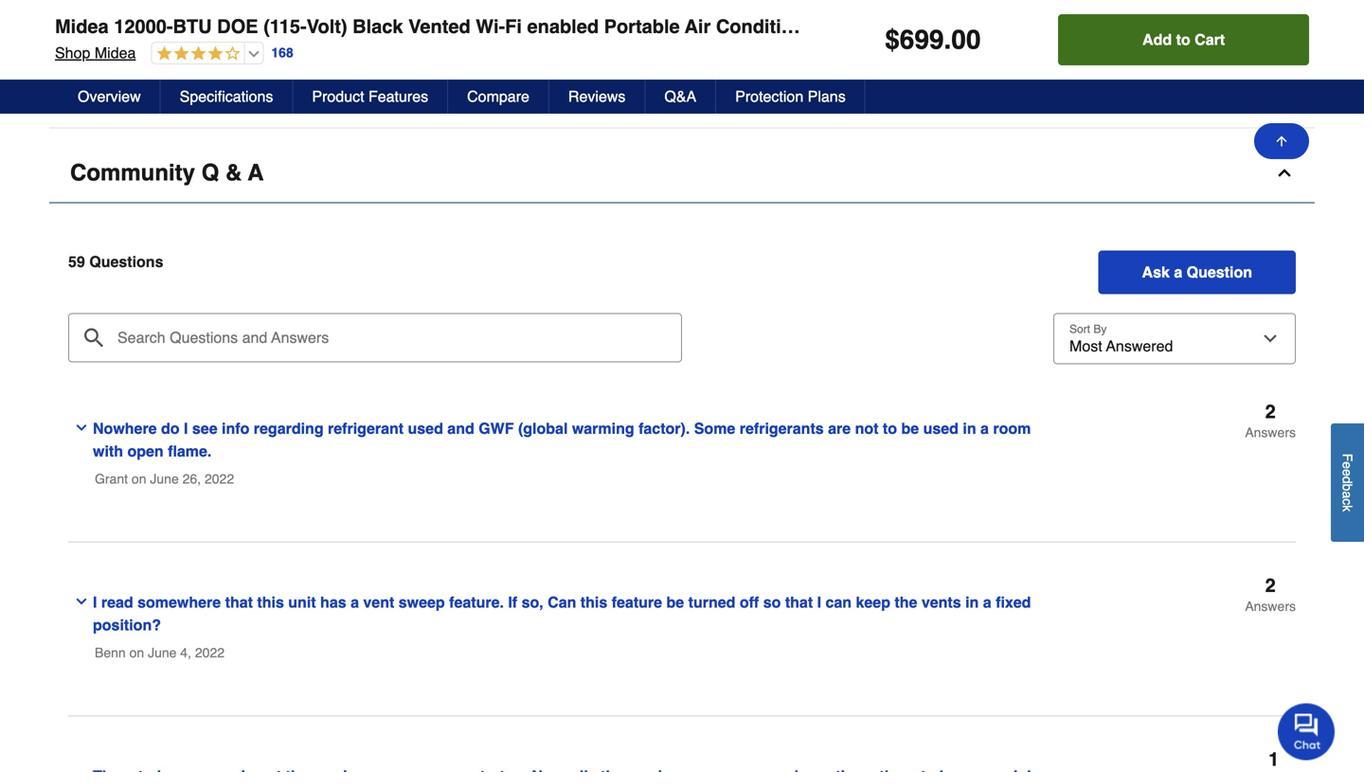 Task type: vqa. For each thing, say whether or not it's contained in the screenshot.
the bottom Gray
no



Task type: locate. For each thing, give the bounding box(es) containing it.
i left read
[[93, 594, 97, 611]]

1 2 answers from the top
[[1246, 401, 1297, 440]]

and
[[935, 16, 969, 37], [448, 420, 475, 438]]

benn on june 4, 2022
[[95, 646, 225, 661]]

4,
[[180, 646, 191, 661]]

answers for nowhere do i see info regarding refrigerant used and gwf (global warming factor). some refrigerants are not to be used in a room with open flame.
[[1246, 425, 1297, 440]]

4 stars image down doe
[[161, 86, 310, 111]]

1 2 answers element from the top
[[1246, 401, 1297, 440]]

used right refrigerant
[[408, 420, 443, 438]]

1 vertical spatial 2 answers element
[[1246, 575, 1297, 614]]

specifications button
[[161, 80, 293, 114]]

midea down 12000-
[[95, 44, 136, 62]]

features
[[369, 88, 428, 105]]

to right the not
[[883, 420, 898, 438]]

june left 4,
[[148, 646, 177, 661]]

cell
[[1120, 0, 1276, 15]]

1 vertical spatial in
[[966, 594, 979, 611]]

used
[[408, 420, 443, 438], [924, 420, 959, 438]]

chevron down image left read
[[74, 594, 89, 610]]

protection plans button
[[717, 80, 866, 114]]

0 vertical spatial in
[[963, 420, 977, 438]]

0 vertical spatial to
[[1177, 31, 1191, 48]]

add
[[1143, 31, 1173, 48]]

a inside nowhere do i see info regarding refrigerant used and gwf (global warming factor). some refrigerants are not to be used in a room with open flame.
[[981, 420, 989, 438]]

1 horizontal spatial be
[[902, 420, 919, 438]]

0 horizontal spatial used
[[408, 420, 443, 438]]

protection plans
[[736, 88, 846, 105]]

so,
[[522, 594, 544, 611]]

1 vertical spatial answers
[[1246, 599, 1297, 614]]

some
[[694, 420, 736, 438]]

ask a question button
[[1099, 251, 1297, 294]]

be right the not
[[902, 420, 919, 438]]

1 vertical spatial be
[[667, 594, 684, 611]]

1 vertical spatial 2022
[[195, 646, 225, 661]]

1 that from the left
[[225, 594, 253, 611]]

be inside nowhere do i see info regarding refrigerant used and gwf (global warming factor). some refrigerants are not to be used in a room with open flame.
[[902, 420, 919, 438]]

0 vertical spatial answers
[[1246, 425, 1297, 440]]

are
[[828, 420, 851, 438]]

be
[[902, 420, 919, 438], [667, 594, 684, 611]]

flame.
[[168, 443, 212, 460]]

0 horizontal spatial this
[[257, 594, 284, 611]]

can
[[548, 594, 577, 611]]

2 for nowhere do i see info regarding refrigerant used and gwf (global warming factor). some refrigerants are not to be used in a room with open flame.
[[1266, 401, 1276, 423]]

chat invite button image
[[1279, 703, 1336, 761]]

2 2 answers from the top
[[1246, 575, 1297, 614]]

heater
[[871, 16, 930, 37]]

june
[[150, 472, 179, 487], [148, 646, 177, 661]]

0 vertical spatial chevron down image
[[74, 420, 89, 436]]

1
[[1269, 749, 1280, 771]]

do
[[161, 420, 180, 438]]

a up k
[[1341, 491, 1356, 499]]

and left gwf
[[448, 420, 475, 438]]

answers for i read somewhere that this unit has a vent sweep feature. if so, can this feature be turned off so that i can keep the vents in a fixed position?
[[1246, 599, 1297, 614]]

chevron down image left nowhere
[[74, 420, 89, 436]]

a left the room
[[981, 420, 989, 438]]

to inside button
[[1177, 31, 1191, 48]]

this right can
[[581, 594, 608, 611]]

2 answers from the top
[[1246, 599, 1297, 614]]

in inside i read somewhere that this unit has a vent sweep feature. if so, can this feature be turned off so that i can keep the vents in a fixed position?
[[966, 594, 979, 611]]

fi
[[505, 16, 522, 37]]

midea 12000-btu doe (115-volt) black vented wi-fi enabled portable air conditioner with heater and remote cools 550-sq ft
[[55, 16, 1185, 37]]

i left can
[[818, 594, 822, 611]]

1 vertical spatial to
[[883, 420, 898, 438]]

reviews down the "midea 12000-btu doe (115-volt) black vented wi-fi enabled portable air conditioner with heater and remote cools 550-sq ft"
[[569, 88, 626, 105]]

plans
[[808, 88, 846, 105]]

2 answers element for nowhere do i see info regarding refrigerant used and gwf (global warming factor). some refrigerants are not to be used in a room with open flame.
[[1246, 401, 1297, 440]]

1 vertical spatial 4 stars image
[[161, 86, 310, 111]]

sq
[[1145, 16, 1167, 37]]

4 stars image
[[152, 45, 240, 63], [161, 86, 310, 111]]

june left 26,
[[150, 472, 179, 487]]

position?
[[93, 617, 161, 634]]

0 horizontal spatial i
[[93, 594, 97, 611]]

conditioner
[[716, 16, 823, 37]]

1 horizontal spatial with
[[828, 16, 866, 37]]

with up grant
[[93, 443, 123, 460]]

chevron down image for nowhere
[[74, 420, 89, 436]]

used left the room
[[924, 420, 959, 438]]

midea up shop
[[55, 16, 109, 37]]

1 horizontal spatial this
[[581, 594, 608, 611]]

cart
[[1195, 31, 1226, 48]]

on
[[132, 472, 146, 487], [129, 646, 144, 661]]

volt)
[[307, 16, 347, 37]]

$
[[885, 25, 900, 55]]

to right 'add'
[[1177, 31, 1191, 48]]

1 used from the left
[[408, 420, 443, 438]]

open
[[127, 443, 164, 460]]

chevron up image
[[1276, 164, 1295, 183]]

12000-
[[114, 16, 173, 37]]

1 answers from the top
[[1246, 425, 1297, 440]]

e up b
[[1341, 469, 1356, 476]]

with inside nowhere do i see info regarding refrigerant used and gwf (global warming factor). some refrigerants are not to be used in a room with open flame.
[[93, 443, 123, 460]]

remote
[[974, 16, 1044, 37]]

that right somewhere at the left bottom of page
[[225, 594, 253, 611]]

.
[[944, 25, 952, 55]]

2 answers element
[[1246, 401, 1297, 440], [1246, 575, 1297, 614]]

k
[[1341, 505, 1356, 512]]

and inside nowhere do i see info regarding refrigerant used and gwf (global warming factor). some refrigerants are not to be used in a room with open flame.
[[448, 420, 475, 438]]

2 2 from the top
[[1266, 575, 1276, 597]]

1 chevron down image from the top
[[74, 420, 89, 436]]

in left the room
[[963, 420, 977, 438]]

on right benn
[[129, 646, 144, 661]]

0 vertical spatial on
[[132, 472, 146, 487]]

Search Questions and Answers text field
[[68, 313, 682, 363]]

read
[[101, 594, 133, 611]]

be left 'turned'
[[667, 594, 684, 611]]

i inside nowhere do i see info regarding refrigerant used and gwf (global warming factor). some refrigerants are not to be used in a room with open flame.
[[184, 420, 188, 438]]

0 vertical spatial 4 stars image
[[152, 45, 240, 63]]

grant on june 26, 2022
[[95, 472, 234, 487]]

1 vertical spatial 2 answers
[[1246, 575, 1297, 614]]

reviews down shop midea
[[70, 85, 161, 111]]

q&a
[[665, 88, 697, 105]]

1 horizontal spatial that
[[786, 594, 813, 611]]

this
[[257, 594, 284, 611], [581, 594, 608, 611]]

chevron down image inside the nowhere do i see info regarding refrigerant used and gwf (global warming factor). some refrigerants are not to be used in a room with open flame. button
[[74, 420, 89, 436]]

(115-
[[264, 16, 307, 37]]

e
[[1341, 462, 1356, 469], [1341, 469, 1356, 476]]

protection
[[736, 88, 804, 105]]

2 answers for i read somewhere that this unit has a vent sweep feature. if so, can this feature be turned off so that i can keep the vents in a fixed position?
[[1246, 575, 1297, 614]]

midea
[[55, 16, 109, 37], [95, 44, 136, 62]]

2 this from the left
[[581, 594, 608, 611]]

0 horizontal spatial to
[[883, 420, 898, 438]]

turned
[[689, 594, 736, 611]]

2022 for see
[[205, 472, 234, 487]]

699
[[900, 25, 944, 55]]

chevron down image
[[74, 420, 89, 436], [74, 594, 89, 610]]

0 vertical spatial and
[[935, 16, 969, 37]]

2 2 answers element from the top
[[1246, 575, 1297, 614]]

$ 699 . 00
[[885, 25, 981, 55]]

sweep
[[399, 594, 445, 611]]

product features
[[312, 88, 428, 105]]

0 vertical spatial 2 answers element
[[1246, 401, 1297, 440]]

1 vertical spatial june
[[148, 646, 177, 661]]

2022
[[205, 472, 234, 487], [195, 646, 225, 661]]

in right vents
[[966, 594, 979, 611]]

2
[[1266, 401, 1276, 423], [1266, 575, 1276, 597]]

that right so
[[786, 594, 813, 611]]

d
[[1341, 476, 1356, 484]]

2 answers element for i read somewhere that this unit has a vent sweep feature. if so, can this feature be turned off so that i can keep the vents in a fixed position?
[[1246, 575, 1297, 614]]

1 vertical spatial on
[[129, 646, 144, 661]]

i
[[184, 420, 188, 438], [93, 594, 97, 611], [818, 594, 822, 611]]

june for do
[[150, 472, 179, 487]]

2 that from the left
[[786, 594, 813, 611]]

0 vertical spatial be
[[902, 420, 919, 438]]

2022 right 4,
[[195, 646, 225, 661]]

1 vertical spatial and
[[448, 420, 475, 438]]

a left fixed
[[984, 594, 992, 611]]

0 horizontal spatial be
[[667, 594, 684, 611]]

room
[[994, 420, 1032, 438]]

a right ask
[[1175, 264, 1183, 281]]

this left unit
[[257, 594, 284, 611]]

yes image
[[1120, 0, 1135, 11]]

a right 'has'
[[351, 594, 359, 611]]

with
[[828, 16, 866, 37], [93, 443, 123, 460]]

168 down (115-
[[271, 45, 294, 60]]

the
[[895, 594, 918, 611]]

2 answers for nowhere do i see info regarding refrigerant used and gwf (global warming factor). some refrigerants are not to be used in a room with open flame.
[[1246, 401, 1297, 440]]

question
[[1187, 264, 1253, 281]]

1 horizontal spatial reviews
[[569, 88, 626, 105]]

1 horizontal spatial used
[[924, 420, 959, 438]]

1 vertical spatial chevron down image
[[74, 594, 89, 610]]

not
[[855, 420, 879, 438]]

q&a button
[[646, 80, 717, 114]]

on right grant
[[132, 472, 146, 487]]

0 vertical spatial 2 answers
[[1246, 401, 1297, 440]]

2 answers
[[1246, 401, 1297, 440], [1246, 575, 1297, 614]]

e up d
[[1341, 462, 1356, 469]]

2022 for that
[[195, 646, 225, 661]]

air
[[685, 16, 711, 37]]

chevron down image inside 'i read somewhere that this unit has a vent sweep feature. if so, can this feature be turned off so that i can keep the vents in a fixed position?' button
[[74, 594, 89, 610]]

chevron down image for i
[[74, 594, 89, 610]]

2 chevron down image from the top
[[74, 594, 89, 610]]

1 horizontal spatial to
[[1177, 31, 1191, 48]]

doe
[[217, 16, 258, 37]]

i right do
[[184, 420, 188, 438]]

&
[[226, 160, 242, 186]]

so
[[764, 594, 781, 611]]

0 horizontal spatial with
[[93, 443, 123, 460]]

1 horizontal spatial and
[[935, 16, 969, 37]]

2022 right 26,
[[205, 472, 234, 487]]

and right heater
[[935, 16, 969, 37]]

community q & a button
[[49, 144, 1315, 203]]

1 2 from the top
[[1266, 401, 1276, 423]]

0 horizontal spatial that
[[225, 594, 253, 611]]

168 left product
[[283, 89, 309, 107]]

4 stars image down btu
[[152, 45, 240, 63]]

1 vertical spatial 2
[[1266, 575, 1276, 597]]

with left $
[[828, 16, 866, 37]]

0 vertical spatial june
[[150, 472, 179, 487]]

0 vertical spatial 2
[[1266, 401, 1276, 423]]

arrow up image
[[1275, 134, 1290, 149]]

i read somewhere that this unit has a vent sweep feature. if so, can this feature be turned off so that i can keep the vents in a fixed position? button
[[68, 576, 1051, 638]]

1 vertical spatial with
[[93, 443, 123, 460]]

(global
[[518, 420, 568, 438]]

off
[[740, 594, 759, 611]]

1 horizontal spatial i
[[184, 420, 188, 438]]

0 horizontal spatial and
[[448, 420, 475, 438]]

0 vertical spatial 2022
[[205, 472, 234, 487]]



Task type: describe. For each thing, give the bounding box(es) containing it.
grant
[[95, 472, 128, 487]]

keep
[[856, 594, 891, 611]]

add to cart
[[1143, 31, 1226, 48]]

ask
[[1143, 264, 1170, 281]]

product features button
[[293, 80, 448, 114]]

f
[[1341, 454, 1356, 462]]

benn
[[95, 646, 126, 661]]

0 horizontal spatial reviews
[[70, 85, 161, 111]]

a
[[248, 160, 264, 186]]

community q & a
[[70, 160, 264, 186]]

refrigerants
[[740, 420, 824, 438]]

a inside 59 questions ask a question
[[1175, 264, 1183, 281]]

fixed
[[996, 594, 1032, 611]]

june for read
[[148, 646, 177, 661]]

refrigerant
[[328, 420, 404, 438]]

i read somewhere that this unit has a vent sweep feature. if so, can this feature be turned off so that i can keep the vents in a fixed position?
[[93, 594, 1032, 634]]

specifications
[[180, 88, 273, 105]]

wi-
[[476, 16, 505, 37]]

add to cart button
[[1059, 14, 1310, 65]]

be inside i read somewhere that this unit has a vent sweep feature. if so, can this feature be turned off so that i can keep the vents in a fixed position?
[[667, 594, 684, 611]]

portable
[[604, 16, 680, 37]]

in inside nowhere do i see info regarding refrigerant used and gwf (global warming factor). some refrigerants are not to be used in a room with open flame.
[[963, 420, 977, 438]]

feature.
[[449, 594, 504, 611]]

shop midea
[[55, 44, 136, 62]]

vent
[[363, 594, 395, 611]]

somewhere
[[138, 594, 221, 611]]

2 for i read somewhere that this unit has a vent sweep feature. if so, can this feature be turned off so that i can keep the vents in a fixed position?
[[1266, 575, 1276, 597]]

4 stars image containing 168
[[161, 86, 310, 111]]

nowhere do i see info regarding refrigerant used and gwf (global warming factor). some refrigerants are not to be used in a room with open flame. button
[[68, 402, 1051, 464]]

1 this from the left
[[257, 594, 284, 611]]

1 vertical spatial midea
[[95, 44, 136, 62]]

0 vertical spatial with
[[828, 16, 866, 37]]

2 used from the left
[[924, 420, 959, 438]]

vented
[[409, 16, 471, 37]]

feature
[[612, 594, 663, 611]]

compare button
[[448, 80, 550, 114]]

59
[[68, 253, 85, 271]]

shop
[[55, 44, 90, 62]]

q
[[202, 160, 219, 186]]

nowhere do i see info regarding refrigerant used and gwf (global warming factor). some refrigerants are not to be used in a room with open flame.
[[93, 420, 1032, 460]]

community
[[70, 160, 195, 186]]

b
[[1341, 484, 1356, 491]]

00
[[952, 25, 981, 55]]

compare
[[467, 88, 530, 105]]

1 vertical spatial 168
[[283, 89, 309, 107]]

26,
[[183, 472, 201, 487]]

on for read
[[129, 646, 144, 661]]

regarding
[[254, 420, 324, 438]]

factor).
[[639, 420, 690, 438]]

product
[[312, 88, 364, 105]]

info
[[222, 420, 250, 438]]

1 e from the top
[[1341, 462, 1356, 469]]

f e e d b a c k
[[1341, 454, 1356, 512]]

unit
[[288, 594, 316, 611]]

vents
[[922, 594, 962, 611]]

reviews inside button
[[569, 88, 626, 105]]

nowhere
[[93, 420, 157, 438]]

can
[[826, 594, 852, 611]]

enabled
[[527, 16, 599, 37]]

cools
[[1049, 16, 1102, 37]]

if
[[508, 594, 518, 611]]

black
[[353, 16, 403, 37]]

59 questions ask a question
[[68, 253, 1253, 281]]

to inside nowhere do i see info regarding refrigerant used and gwf (global warming factor). some refrigerants are not to be used in a room with open flame.
[[883, 420, 898, 438]]

overview
[[78, 88, 141, 105]]

2 e from the top
[[1341, 469, 1356, 476]]

ft
[[1172, 16, 1185, 37]]

a inside "button"
[[1341, 491, 1356, 499]]

questions
[[89, 253, 163, 271]]

on for do
[[132, 472, 146, 487]]

reviews button
[[550, 80, 646, 114]]

see
[[192, 420, 218, 438]]

btu
[[173, 16, 212, 37]]

0 vertical spatial 168
[[271, 45, 294, 60]]

0 vertical spatial midea
[[55, 16, 109, 37]]

2 horizontal spatial i
[[818, 594, 822, 611]]

f e e d b a c k button
[[1332, 423, 1365, 542]]

gwf
[[479, 420, 514, 438]]



